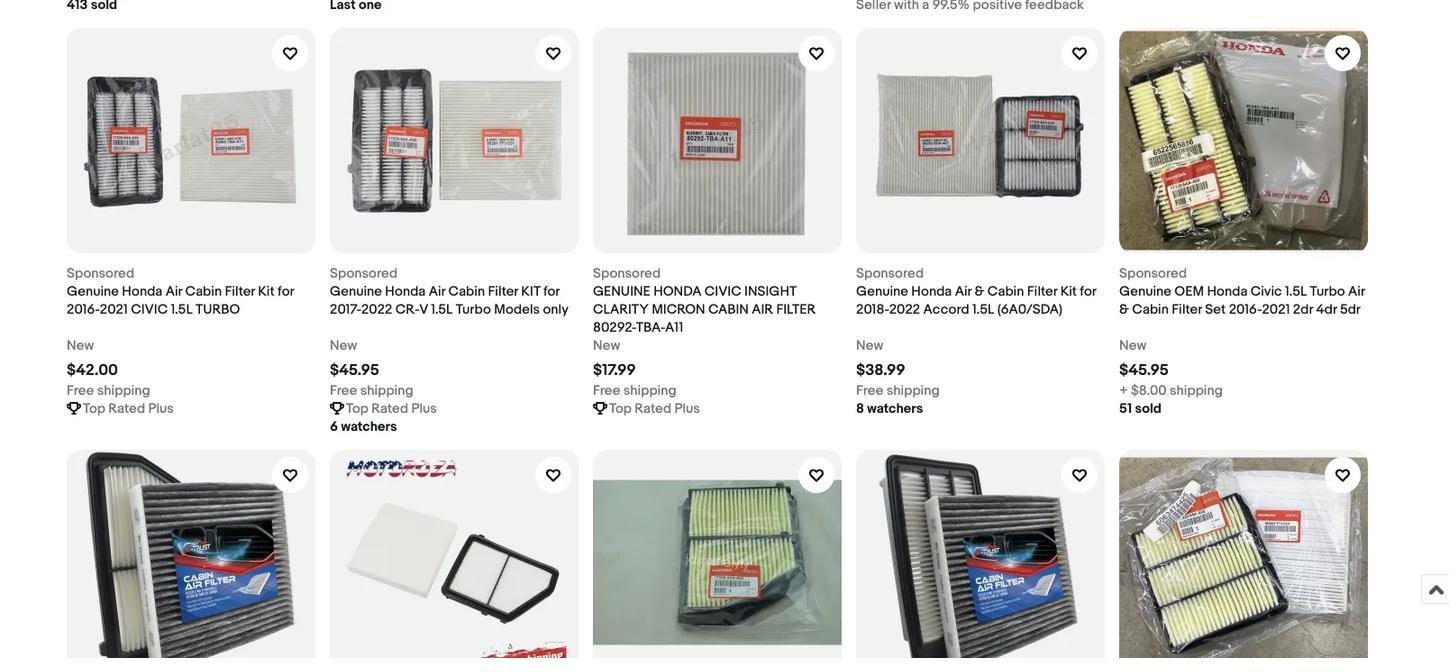 Task type: vqa. For each thing, say whether or not it's contained in the screenshot.
bottom 'Garden'
no



Task type: locate. For each thing, give the bounding box(es) containing it.
3 rated from the left
[[635, 400, 672, 417]]

shipping inside new $38.99 free shipping 8 watchers
[[887, 382, 940, 399]]

genuine inside sponsored genuine honda air cabin filter kit for 2016-2021 civic 1.5l turbo
[[67, 283, 119, 299]]

shipping down $45.95 text box
[[360, 382, 414, 399]]

Sponsored text field
[[593, 264, 661, 282], [1120, 264, 1188, 282]]

1 horizontal spatial 2021
[[1263, 301, 1291, 317]]

turbo
[[196, 301, 240, 317]]

shipping up 8 watchers text box
[[887, 382, 940, 399]]

new text field down 80292-
[[593, 336, 621, 354]]

0 horizontal spatial top
[[83, 400, 105, 417]]

0 horizontal spatial turbo
[[456, 301, 491, 317]]

1 horizontal spatial rated
[[372, 400, 409, 417]]

1 horizontal spatial $45.95
[[1120, 361, 1169, 380]]

genuine inside sponsored genuine honda air & cabin filter kit for 2018-2022 accord 1.5l (6a0/sda)
[[857, 283, 909, 299]]

top rated plus text field up 6 watchers
[[346, 399, 437, 417]]

air inside sponsored genuine honda air cabin filter kit for 2016-2021 civic 1.5l turbo
[[166, 283, 182, 299]]

2 new from the left
[[330, 337, 357, 353]]

cabin up $45.95 text field
[[1133, 301, 1169, 317]]

top rated plus down "$17.99"
[[610, 400, 701, 417]]

2016- inside sponsored genuine honda air cabin filter kit for 2016-2021 civic 1.5l turbo
[[67, 301, 100, 317]]

1 honda from the left
[[122, 283, 163, 299]]

0 vertical spatial civic
[[705, 283, 742, 299]]

free shipping text field down $38.99
[[857, 381, 940, 399]]

plus down sponsored genuine honda civic insight clarity micron cabin air filter 80292-tba-a11 new $17.99 free shipping
[[675, 400, 701, 417]]

1 2021 from the left
[[100, 301, 128, 317]]

watchers inside new $38.99 free shipping 8 watchers
[[868, 400, 924, 417]]

new inside new $45.95 + $8.00 shipping 51 sold
[[1120, 337, 1147, 353]]

shipping right the $8.00
[[1170, 382, 1223, 399]]

2 horizontal spatial rated
[[635, 400, 672, 417]]

$45.95 inside 'new $45.95 free shipping'
[[330, 361, 380, 380]]

free up 8
[[857, 382, 884, 399]]

2022 left accord
[[890, 301, 921, 317]]

new text field for genuine
[[330, 336, 357, 354]]

1 air from the left
[[166, 283, 182, 299]]

new up $42.00 text field at the left
[[67, 337, 94, 353]]

1 sponsored text field from the left
[[67, 264, 135, 282]]

1 genuine from the left
[[67, 283, 119, 299]]

2 horizontal spatial free shipping text field
[[857, 381, 940, 399]]

shipping for $42.00
[[97, 382, 150, 399]]

Sponsored text field
[[67, 264, 135, 282], [330, 264, 398, 282], [857, 264, 924, 282]]

2 sponsored text field from the left
[[1120, 264, 1188, 282]]

for for kit
[[544, 283, 560, 299]]

0 horizontal spatial sponsored text field
[[593, 264, 661, 282]]

$42.00
[[67, 361, 118, 380]]

0 vertical spatial watchers
[[868, 400, 924, 417]]

1 rated from the left
[[108, 400, 145, 417]]

1 horizontal spatial 2016-
[[1230, 301, 1263, 317]]

civic up the cabin
[[705, 283, 742, 299]]

new up $45.95 text field
[[1120, 337, 1147, 353]]

2 2021 from the left
[[1263, 301, 1291, 317]]

0 horizontal spatial $45.95
[[330, 361, 380, 380]]

cabin up "(6a0/sda)"
[[988, 283, 1025, 299]]

3 shipping from the left
[[624, 382, 677, 399]]

sponsored text field up 2017-
[[330, 264, 398, 282]]

3 genuine from the left
[[857, 283, 909, 299]]

1 2022 from the left
[[361, 301, 393, 317]]

sponsored
[[67, 265, 135, 281], [330, 265, 398, 281], [593, 265, 661, 281], [857, 265, 924, 281], [1120, 265, 1188, 281]]

1.5l right accord
[[973, 301, 995, 317]]

1 free from the left
[[67, 382, 94, 399]]

top down '$17.99' text box
[[610, 400, 632, 417]]

6
[[330, 418, 338, 435]]

1 $45.95 from the left
[[330, 361, 380, 380]]

$45.95
[[330, 361, 380, 380], [1120, 361, 1169, 380]]

0 horizontal spatial 2022
[[361, 301, 393, 317]]

accord
[[924, 301, 970, 317]]

4 genuine from the left
[[1120, 283, 1172, 299]]

for inside sponsored genuine honda air cabin filter kit for 2016-2021 civic 1.5l turbo
[[278, 283, 294, 299]]

sponsored inside sponsored genuine oem honda civic 1.5l turbo air & cabin filter set 2016-2021  2dr 4dr 5dr
[[1120, 265, 1188, 281]]

5 new from the left
[[1120, 337, 1147, 353]]

0 horizontal spatial kit
[[258, 283, 275, 299]]

2016- down 'civic'
[[1230, 301, 1263, 317]]

air inside sponsored genuine oem honda civic 1.5l turbo air & cabin filter set 2016-2021  2dr 4dr 5dr
[[1349, 283, 1366, 299]]

1 horizontal spatial plus
[[412, 400, 437, 417]]

genuine left oem
[[1120, 283, 1172, 299]]

1 horizontal spatial for
[[544, 283, 560, 299]]

2 horizontal spatial for
[[1081, 283, 1097, 299]]

2017-
[[330, 301, 361, 317]]

turbo left models
[[456, 301, 491, 317]]

free
[[67, 382, 94, 399], [330, 382, 357, 399], [593, 382, 621, 399], [857, 382, 884, 399]]

2 top rated plus from the left
[[346, 400, 437, 417]]

1 horizontal spatial turbo
[[1311, 283, 1346, 299]]

new text field up $45.95 text box
[[330, 336, 357, 354]]

top rated plus text field down "$17.99"
[[610, 399, 701, 417]]

0 vertical spatial turbo
[[1311, 283, 1346, 299]]

0 horizontal spatial top rated plus
[[83, 400, 174, 417]]

0 horizontal spatial plus
[[148, 400, 174, 417]]

$45.95 for new $45.95 free shipping
[[330, 361, 380, 380]]

1.5l inside sponsored genuine honda air cabin filter kit for 2017-2022 cr-v 1.5l turbo models only
[[431, 301, 453, 317]]

1 vertical spatial watchers
[[341, 418, 397, 435]]

rated down free shipping text box
[[372, 400, 409, 417]]

honda up set
[[1208, 283, 1248, 299]]

0 horizontal spatial watchers
[[341, 418, 397, 435]]

sponsored genuine honda air & cabin filter kit for 2018-2022 accord 1.5l (6a0/sda)
[[857, 265, 1097, 317]]

top rated plus
[[83, 400, 174, 417], [346, 400, 437, 417], [610, 400, 701, 417]]

civic
[[705, 283, 742, 299], [131, 301, 168, 317]]

0 horizontal spatial sponsored text field
[[67, 264, 135, 282]]

2022
[[361, 301, 393, 317], [890, 301, 921, 317]]

2 sponsored text field from the left
[[330, 264, 398, 282]]

genuine up 2017-
[[330, 283, 382, 299]]

& inside sponsored genuine honda air & cabin filter kit for 2018-2022 accord 1.5l (6a0/sda)
[[975, 283, 985, 299]]

2 2022 from the left
[[890, 301, 921, 317]]

2 top from the left
[[346, 400, 369, 417]]

free down $42.00
[[67, 382, 94, 399]]

2 horizontal spatial top
[[610, 400, 632, 417]]

air inside sponsored genuine honda air cabin filter kit for 2017-2022 cr-v 1.5l turbo models only
[[429, 283, 446, 299]]

3 free from the left
[[593, 382, 621, 399]]

51
[[1120, 400, 1133, 417]]

v
[[419, 301, 428, 317]]

top
[[83, 400, 105, 417], [346, 400, 369, 417], [610, 400, 632, 417]]

2 top rated plus text field from the left
[[346, 399, 437, 417]]

&
[[975, 283, 985, 299], [1120, 301, 1130, 317]]

1 horizontal spatial watchers
[[868, 400, 924, 417]]

top rated plus down free shipping text box
[[346, 400, 437, 417]]

sponsored up 2017-
[[330, 265, 398, 281]]

4 new from the left
[[857, 337, 884, 353]]

sponsored inside sponsored genuine honda air & cabin filter kit for 2018-2022 accord 1.5l (6a0/sda)
[[857, 265, 924, 281]]

top for $42.00
[[83, 400, 105, 417]]

1 horizontal spatial top rated plus
[[346, 400, 437, 417]]

honda
[[122, 283, 163, 299], [385, 283, 426, 299], [912, 283, 952, 299], [1208, 283, 1248, 299]]

1.5l right v
[[431, 301, 453, 317]]

4 honda from the left
[[1208, 283, 1248, 299]]

3 air from the left
[[955, 283, 972, 299]]

4 air from the left
[[1349, 283, 1366, 299]]

New text field
[[330, 336, 357, 354], [593, 336, 621, 354], [857, 336, 884, 354], [1120, 336, 1147, 354]]

sponsored up oem
[[1120, 265, 1188, 281]]

2021 up new $42.00 free shipping
[[100, 301, 128, 317]]

1 vertical spatial turbo
[[456, 301, 491, 317]]

plus
[[148, 400, 174, 417], [412, 400, 437, 417], [675, 400, 701, 417]]

free shipping text field down $42.00 text field at the left
[[67, 381, 150, 399]]

None text field
[[330, 0, 382, 14], [857, 0, 1085, 14], [330, 0, 382, 14], [857, 0, 1085, 14]]

air
[[166, 283, 182, 299], [429, 283, 446, 299], [955, 283, 972, 299], [1349, 283, 1366, 299]]

filter
[[225, 283, 255, 299], [488, 283, 518, 299], [1028, 283, 1058, 299], [1172, 301, 1203, 317]]

3 top rated plus text field from the left
[[610, 399, 701, 417]]

3 sponsored text field from the left
[[857, 264, 924, 282]]

2 air from the left
[[429, 283, 446, 299]]

1 horizontal spatial sponsored text field
[[330, 264, 398, 282]]

free shipping text field for $38.99
[[857, 381, 940, 399]]

sponsored text field up oem
[[1120, 264, 1188, 282]]

sponsored text field up 2018-
[[857, 264, 924, 282]]

watchers inside text field
[[341, 418, 397, 435]]

2 $45.95 from the left
[[1120, 361, 1169, 380]]

free down $45.95 text box
[[330, 382, 357, 399]]

honda inside sponsored genuine honda air cabin filter kit for 2016-2021 civic 1.5l turbo
[[122, 283, 163, 299]]

2 sponsored from the left
[[330, 265, 398, 281]]

turbo up the 4dr at the top right of the page
[[1311, 283, 1346, 299]]

sponsored for $38.99
[[857, 265, 924, 281]]

3 top rated plus from the left
[[610, 400, 701, 417]]

2 2016- from the left
[[1230, 301, 1263, 317]]

0 horizontal spatial free shipping text field
[[67, 381, 150, 399]]

0 horizontal spatial for
[[278, 283, 294, 299]]

2 shipping from the left
[[360, 382, 414, 399]]

2dr
[[1294, 301, 1314, 317]]

sponsored text field up new text box
[[67, 264, 135, 282]]

kit
[[521, 283, 541, 299]]

1 free shipping text field from the left
[[67, 381, 150, 399]]

new inside new $38.99 free shipping 8 watchers
[[857, 337, 884, 353]]

cabin
[[185, 283, 222, 299], [449, 283, 485, 299], [988, 283, 1025, 299], [1133, 301, 1169, 317]]

honda up accord
[[912, 283, 952, 299]]

rated
[[108, 400, 145, 417], [372, 400, 409, 417], [635, 400, 672, 417]]

0 horizontal spatial 2021
[[100, 301, 128, 317]]

micron
[[652, 301, 706, 317]]

1 kit from the left
[[258, 283, 275, 299]]

1 sponsored text field from the left
[[593, 264, 661, 282]]

Free shipping text field
[[67, 381, 150, 399], [593, 381, 677, 399], [857, 381, 940, 399]]

4 shipping from the left
[[887, 382, 940, 399]]

4 free from the left
[[857, 382, 884, 399]]

free inside sponsored genuine honda civic insight clarity micron cabin air filter 80292-tba-a11 new $17.99 free shipping
[[593, 382, 621, 399]]

2018-
[[857, 301, 890, 317]]

0 horizontal spatial civic
[[131, 301, 168, 317]]

1.5l inside sponsored genuine oem honda civic 1.5l turbo air & cabin filter set 2016-2021  2dr 4dr 5dr
[[1286, 283, 1308, 299]]

kit
[[258, 283, 275, 299], [1061, 283, 1077, 299]]

2021 inside sponsored genuine honda air cabin filter kit for 2016-2021 civic 1.5l turbo
[[100, 301, 128, 317]]

sponsored text field for $17.99
[[593, 264, 661, 282]]

new inside new $42.00 free shipping
[[67, 337, 94, 353]]

shipping inside new $45.95 + $8.00 shipping 51 sold
[[1170, 382, 1223, 399]]

top up 6 watchers
[[346, 400, 369, 417]]

new inside sponsored genuine honda civic insight clarity micron cabin air filter 80292-tba-a11 new $17.99 free shipping
[[593, 337, 621, 353]]

watchers right 6 at bottom left
[[341, 418, 397, 435]]

genuine up 2018-
[[857, 283, 909, 299]]

free inside new $42.00 free shipping
[[67, 382, 94, 399]]

sponsored text field for genuine
[[330, 264, 398, 282]]

$42.00 text field
[[67, 361, 118, 380]]

top rated plus text field for $42.00
[[83, 399, 174, 417]]

1 plus from the left
[[148, 400, 174, 417]]

filter up models
[[488, 283, 518, 299]]

3 sponsored from the left
[[593, 265, 661, 281]]

shipping inside new $42.00 free shipping
[[97, 382, 150, 399]]

$45.95 text field
[[330, 361, 380, 380]]

1 horizontal spatial kit
[[1061, 283, 1077, 299]]

genuine inside sponsored genuine oem honda civic 1.5l turbo air & cabin filter set 2016-2021  2dr 4dr 5dr
[[1120, 283, 1172, 299]]

2 horizontal spatial top rated plus text field
[[610, 399, 701, 417]]

sponsored up new text box
[[67, 265, 135, 281]]

genuine
[[67, 283, 119, 299], [330, 283, 382, 299], [857, 283, 909, 299], [1120, 283, 1172, 299]]

2 for from the left
[[544, 283, 560, 299]]

rated down '$17.99' text box
[[635, 400, 672, 417]]

2021 inside sponsored genuine oem honda civic 1.5l turbo air & cabin filter set 2016-2021  2dr 4dr 5dr
[[1263, 301, 1291, 317]]

genuine for $38.99
[[857, 283, 909, 299]]

5 sponsored from the left
[[1120, 265, 1188, 281]]

$45.95 inside new $45.95 + $8.00 shipping 51 sold
[[1120, 361, 1169, 380]]

new text field for $38.99
[[857, 336, 884, 354]]

new
[[67, 337, 94, 353], [330, 337, 357, 353], [593, 337, 621, 353], [857, 337, 884, 353], [1120, 337, 1147, 353]]

honda up cr-
[[385, 283, 426, 299]]

(6a0/sda)
[[998, 301, 1063, 317]]

plus down new $42.00 free shipping
[[148, 400, 174, 417]]

honda for cr-
[[385, 283, 426, 299]]

sponsored inside sponsored genuine honda air cabin filter kit for 2017-2022 cr-v 1.5l turbo models only
[[330, 265, 398, 281]]

2016- up new text box
[[67, 301, 100, 317]]

1 for from the left
[[278, 283, 294, 299]]

shipping inside sponsored genuine honda civic insight clarity micron cabin air filter 80292-tba-a11 new $17.99 free shipping
[[624, 382, 677, 399]]

new for $42.00
[[67, 337, 94, 353]]

top rated plus for $42.00
[[83, 400, 174, 417]]

for inside sponsored genuine honda air cabin filter kit for 2017-2022 cr-v 1.5l turbo models only
[[544, 283, 560, 299]]

for for kit
[[278, 283, 294, 299]]

1 new from the left
[[67, 337, 94, 353]]

$45.95 up free shipping text box
[[330, 361, 380, 380]]

1 horizontal spatial sponsored text field
[[1120, 264, 1188, 282]]

1 vertical spatial &
[[1120, 301, 1130, 317]]

1.5l inside sponsored genuine honda air cabin filter kit for 2016-2021 civic 1.5l turbo
[[171, 301, 193, 317]]

2022 left cr-
[[361, 301, 393, 317]]

0 horizontal spatial top rated plus text field
[[83, 399, 174, 417]]

sponsored up genuine
[[593, 265, 661, 281]]

free down '$17.99' text box
[[593, 382, 621, 399]]

genuine inside sponsored genuine honda air cabin filter kit for 2017-2022 cr-v 1.5l turbo models only
[[330, 283, 382, 299]]

sponsored inside sponsored genuine honda air cabin filter kit for 2016-2021 civic 1.5l turbo
[[67, 265, 135, 281]]

2 rated from the left
[[372, 400, 409, 417]]

sponsored text field up genuine
[[593, 264, 661, 282]]

2 genuine from the left
[[330, 283, 382, 299]]

new inside 'new $45.95 free shipping'
[[330, 337, 357, 353]]

$45.95 up the $8.00
[[1120, 361, 1169, 380]]

top down $42.00
[[83, 400, 105, 417]]

new up $38.99
[[857, 337, 884, 353]]

1 horizontal spatial top
[[346, 400, 369, 417]]

honda inside sponsored genuine honda air & cabin filter kit for 2018-2022 accord 1.5l (6a0/sda)
[[912, 283, 952, 299]]

air inside sponsored genuine honda air & cabin filter kit for 2018-2022 accord 1.5l (6a0/sda)
[[955, 283, 972, 299]]

top rated plus text field for $17.99
[[610, 399, 701, 417]]

new text field up $38.99
[[857, 336, 884, 354]]

rated for $17.99
[[635, 400, 672, 417]]

watchers right 8
[[868, 400, 924, 417]]

1 2016- from the left
[[67, 301, 100, 317]]

cabin up turbo
[[185, 283, 222, 299]]

free for $45.95
[[330, 382, 357, 399]]

plus down free shipping text box
[[412, 400, 437, 417]]

2021
[[100, 301, 128, 317], [1263, 301, 1291, 317]]

51 sold text field
[[1120, 399, 1162, 417]]

1 horizontal spatial &
[[1120, 301, 1130, 317]]

civic inside sponsored genuine honda air cabin filter kit for 2016-2021 civic 1.5l turbo
[[131, 301, 168, 317]]

3 for from the left
[[1081, 283, 1097, 299]]

1 horizontal spatial top rated plus text field
[[346, 399, 437, 417]]

1 shipping from the left
[[97, 382, 150, 399]]

$17.99
[[593, 361, 636, 380]]

8
[[857, 400, 865, 417]]

top rated plus text field down new $42.00 free shipping
[[83, 399, 174, 417]]

filter inside sponsored genuine honda air cabin filter kit for 2017-2022 cr-v 1.5l turbo models only
[[488, 283, 518, 299]]

2016-
[[67, 301, 100, 317], [1230, 301, 1263, 317]]

tba-
[[636, 319, 666, 335]]

new text field up $45.95 text field
[[1120, 336, 1147, 354]]

5 shipping from the left
[[1170, 382, 1223, 399]]

2 honda from the left
[[385, 283, 426, 299]]

Top Rated Plus text field
[[83, 399, 174, 417], [346, 399, 437, 417], [610, 399, 701, 417]]

new $38.99 free shipping 8 watchers
[[857, 337, 940, 417]]

1 horizontal spatial free shipping text field
[[593, 381, 677, 399]]

2022 inside sponsored genuine honda air cabin filter kit for 2017-2022 cr-v 1.5l turbo models only
[[361, 301, 393, 317]]

only
[[543, 301, 569, 317]]

0 horizontal spatial 2016-
[[67, 301, 100, 317]]

plus for $45.95
[[412, 400, 437, 417]]

new down 80292-
[[593, 337, 621, 353]]

1.5l up 2dr
[[1286, 283, 1308, 299]]

2 free from the left
[[330, 382, 357, 399]]

2 horizontal spatial plus
[[675, 400, 701, 417]]

free inside new $38.99 free shipping 8 watchers
[[857, 382, 884, 399]]

0 vertical spatial &
[[975, 283, 985, 299]]

civic left turbo
[[131, 301, 168, 317]]

0 horizontal spatial &
[[975, 283, 985, 299]]

1 top from the left
[[83, 400, 105, 417]]

2 horizontal spatial top rated plus
[[610, 400, 701, 417]]

rated down new $42.00 free shipping
[[108, 400, 145, 417]]

new up $45.95 text box
[[330, 337, 357, 353]]

$38.99
[[857, 361, 906, 380]]

$45.95 text field
[[1120, 361, 1169, 380]]

1 vertical spatial civic
[[131, 301, 168, 317]]

watchers
[[868, 400, 924, 417], [341, 418, 397, 435]]

+
[[1120, 382, 1129, 399]]

free shipping text field down '$17.99' text box
[[593, 381, 677, 399]]

2 plus from the left
[[412, 400, 437, 417]]

3 top from the left
[[610, 400, 632, 417]]

shipping
[[97, 382, 150, 399], [360, 382, 414, 399], [624, 382, 677, 399], [887, 382, 940, 399], [1170, 382, 1223, 399]]

3 new from the left
[[593, 337, 621, 353]]

top rated plus text field for $45.95
[[346, 399, 437, 417]]

3 honda from the left
[[912, 283, 952, 299]]

top for $45.95
[[346, 400, 369, 417]]

filter up turbo
[[225, 283, 255, 299]]

honda
[[654, 283, 702, 299]]

cabin left kit
[[449, 283, 485, 299]]

shipping inside 'new $45.95 free shipping'
[[360, 382, 414, 399]]

shipping down $42.00 text field at the left
[[97, 382, 150, 399]]

1 horizontal spatial civic
[[705, 283, 742, 299]]

1.5l
[[1286, 283, 1308, 299], [171, 301, 193, 317], [431, 301, 453, 317], [973, 301, 995, 317]]

2 free shipping text field from the left
[[593, 381, 677, 399]]

1.5l left turbo
[[171, 301, 193, 317]]

1 horizontal spatial 2022
[[890, 301, 921, 317]]

new $45.95 free shipping
[[330, 337, 414, 399]]

1 sponsored from the left
[[67, 265, 135, 281]]

4 sponsored from the left
[[857, 265, 924, 281]]

2021 down 'civic'
[[1263, 301, 1291, 317]]

genuine up new text box
[[67, 283, 119, 299]]

for
[[278, 283, 294, 299], [544, 283, 560, 299], [1081, 283, 1097, 299]]

0 horizontal spatial rated
[[108, 400, 145, 417]]

1 top rated plus from the left
[[83, 400, 174, 417]]

3 plus from the left
[[675, 400, 701, 417]]

2 horizontal spatial sponsored text field
[[857, 264, 924, 282]]

new $45.95 + $8.00 shipping 51 sold
[[1120, 337, 1223, 417]]

new for $45.95
[[1120, 337, 1147, 353]]

honda inside sponsored genuine honda air cabin filter kit for 2017-2022 cr-v 1.5l turbo models only
[[385, 283, 426, 299]]

air for accord
[[955, 283, 972, 299]]

top rated plus down new $42.00 free shipping
[[83, 400, 174, 417]]

air for v
[[429, 283, 446, 299]]

$8.00
[[1132, 382, 1167, 399]]

models
[[494, 301, 540, 317]]

filter up "(6a0/sda)"
[[1028, 283, 1058, 299]]

shipping down '$17.99' text box
[[624, 382, 677, 399]]

None text field
[[67, 0, 117, 14]]

sponsored inside sponsored genuine honda civic insight clarity micron cabin air filter 80292-tba-a11 new $17.99 free shipping
[[593, 265, 661, 281]]

4 new text field from the left
[[1120, 336, 1147, 354]]

sponsored up 2018-
[[857, 265, 924, 281]]

free inside 'new $45.95 free shipping'
[[330, 382, 357, 399]]

3 new text field from the left
[[857, 336, 884, 354]]

1 top rated plus text field from the left
[[83, 399, 174, 417]]

2 kit from the left
[[1061, 283, 1077, 299]]

1 new text field from the left
[[330, 336, 357, 354]]

3 free shipping text field from the left
[[857, 381, 940, 399]]

filter down oem
[[1172, 301, 1203, 317]]

honda up new $42.00 free shipping
[[122, 283, 163, 299]]

turbo
[[1311, 283, 1346, 299], [456, 301, 491, 317]]



Task type: describe. For each thing, give the bounding box(es) containing it.
sponsored for $45.95
[[1120, 265, 1188, 281]]

plus for $42.00
[[148, 400, 174, 417]]

air for 1.5l
[[166, 283, 182, 299]]

6 watchers
[[330, 418, 397, 435]]

80292-
[[593, 319, 636, 335]]

1.5l inside sponsored genuine honda air & cabin filter kit for 2018-2022 accord 1.5l (6a0/sda)
[[973, 301, 995, 317]]

cabin inside sponsored genuine oem honda civic 1.5l turbo air & cabin filter set 2016-2021  2dr 4dr 5dr
[[1133, 301, 1169, 317]]

+ $8.00 shipping text field
[[1120, 381, 1223, 399]]

& inside sponsored genuine oem honda civic 1.5l turbo air & cabin filter set 2016-2021  2dr 4dr 5dr
[[1120, 301, 1130, 317]]

free shipping text field for $42.00
[[67, 381, 150, 399]]

top for $17.99
[[610, 400, 632, 417]]

turbo inside sponsored genuine honda air cabin filter kit for 2017-2022 cr-v 1.5l turbo models only
[[456, 301, 491, 317]]

sold
[[1136, 400, 1162, 417]]

kit inside sponsored genuine honda air & cabin filter kit for 2018-2022 accord 1.5l (6a0/sda)
[[1061, 283, 1077, 299]]

for inside sponsored genuine honda air & cabin filter kit for 2018-2022 accord 1.5l (6a0/sda)
[[1081, 283, 1097, 299]]

genuine for $42.00
[[67, 283, 119, 299]]

cabin inside sponsored genuine honda air cabin filter kit for 2016-2021 civic 1.5l turbo
[[185, 283, 222, 299]]

genuine for $45.95
[[1120, 283, 1172, 299]]

free for $42.00
[[67, 382, 94, 399]]

sponsored text field for $42.00
[[67, 264, 135, 282]]

4dr
[[1317, 301, 1338, 317]]

filter inside sponsored genuine oem honda civic 1.5l turbo air & cabin filter set 2016-2021  2dr 4dr 5dr
[[1172, 301, 1203, 317]]

5dr
[[1341, 301, 1362, 317]]

cabin
[[709, 301, 749, 317]]

honda for 2022
[[912, 283, 952, 299]]

8 watchers text field
[[857, 399, 924, 417]]

free for $38.99
[[857, 382, 884, 399]]

sponsored for $17.99
[[593, 265, 661, 281]]

sponsored genuine oem honda civic 1.5l turbo air & cabin filter set 2016-2021  2dr 4dr 5dr
[[1120, 265, 1366, 317]]

top rated plus for $17.99
[[610, 400, 701, 417]]

$17.99 text field
[[593, 361, 636, 380]]

new text field for $45.95
[[1120, 336, 1147, 354]]

cr-
[[396, 301, 419, 317]]

genuine
[[593, 283, 651, 299]]

top rated plus for $45.95
[[346, 400, 437, 417]]

sponsored text field for $45.95
[[1120, 264, 1188, 282]]

oem
[[1175, 283, 1205, 299]]

shipping for $38.99
[[887, 382, 940, 399]]

6 watchers text field
[[330, 417, 397, 436]]

civic
[[1251, 283, 1283, 299]]

set
[[1206, 301, 1227, 317]]

civic inside sponsored genuine honda civic insight clarity micron cabin air filter 80292-tba-a11 new $17.99 free shipping
[[705, 283, 742, 299]]

kit inside sponsored genuine honda air cabin filter kit for 2016-2021 civic 1.5l turbo
[[258, 283, 275, 299]]

clarity
[[593, 301, 649, 317]]

rated for $45.95
[[372, 400, 409, 417]]

new for $38.99
[[857, 337, 884, 353]]

sponsored for $42.00
[[67, 265, 135, 281]]

2016- inside sponsored genuine oem honda civic 1.5l turbo air & cabin filter set 2016-2021  2dr 4dr 5dr
[[1230, 301, 1263, 317]]

filter inside sponsored genuine honda air & cabin filter kit for 2018-2022 accord 1.5l (6a0/sda)
[[1028, 283, 1058, 299]]

insight
[[745, 283, 797, 299]]

free shipping text field for $17.99
[[593, 381, 677, 399]]

2 new text field from the left
[[593, 336, 621, 354]]

$45.95 for new $45.95 + $8.00 shipping 51 sold
[[1120, 361, 1169, 380]]

honda inside sponsored genuine oem honda civic 1.5l turbo air & cabin filter set 2016-2021  2dr 4dr 5dr
[[1208, 283, 1248, 299]]

plus for $17.99
[[675, 400, 701, 417]]

sponsored text field for $38.99
[[857, 264, 924, 282]]

filter
[[777, 301, 816, 317]]

cabin inside sponsored genuine honda air & cabin filter kit for 2018-2022 accord 1.5l (6a0/sda)
[[988, 283, 1025, 299]]

rated for $42.00
[[108, 400, 145, 417]]

sponsored genuine honda civic insight clarity micron cabin air filter 80292-tba-a11 new $17.99 free shipping
[[593, 265, 816, 399]]

shipping for $45.95
[[360, 382, 414, 399]]

filter inside sponsored genuine honda air cabin filter kit for 2016-2021 civic 1.5l turbo
[[225, 283, 255, 299]]

Free shipping text field
[[330, 381, 414, 399]]

turbo inside sponsored genuine oem honda civic 1.5l turbo air & cabin filter set 2016-2021  2dr 4dr 5dr
[[1311, 283, 1346, 299]]

$38.99 text field
[[857, 361, 906, 380]]

new $42.00 free shipping
[[67, 337, 150, 399]]

honda for civic
[[122, 283, 163, 299]]

2022 inside sponsored genuine honda air & cabin filter kit for 2018-2022 accord 1.5l (6a0/sda)
[[890, 301, 921, 317]]

sponsored genuine honda air cabin filter kit for 2016-2021 civic 1.5l turbo
[[67, 265, 294, 317]]

air
[[752, 301, 774, 317]]

cabin inside sponsored genuine honda air cabin filter kit for 2017-2022 cr-v 1.5l turbo models only
[[449, 283, 485, 299]]

a11
[[666, 319, 684, 335]]

sponsored genuine honda air cabin filter kit for 2017-2022 cr-v 1.5l turbo models only
[[330, 265, 569, 317]]

New text field
[[67, 336, 94, 354]]



